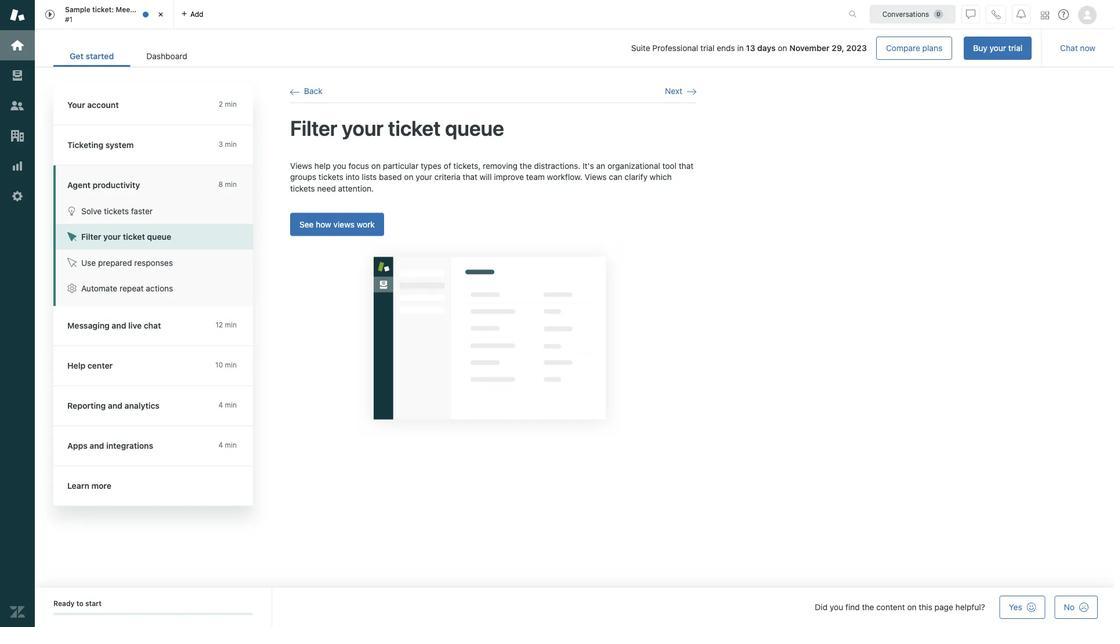 Task type: vqa. For each thing, say whether or not it's contained in the screenshot.
ATTENTION.
yes



Task type: describe. For each thing, give the bounding box(es) containing it.
on inside footer
[[908, 602, 917, 612]]

learn more button
[[53, 466, 251, 506]]

responses
[[134, 258, 173, 267]]

based
[[379, 172, 402, 182]]

reporting
[[67, 401, 106, 411]]

tool
[[663, 161, 677, 170]]

4 for apps and integrations
[[219, 441, 223, 449]]

0 vertical spatial tickets
[[319, 172, 344, 182]]

your inside buy your trial button
[[990, 43, 1007, 53]]

see
[[300, 219, 314, 229]]

main element
[[0, 0, 35, 627]]

get started
[[70, 51, 114, 61]]

min for ticketing system
[[225, 140, 237, 148]]

min for your account
[[225, 100, 237, 108]]

November 29, 2023 text field
[[790, 43, 868, 53]]

can
[[609, 172, 623, 182]]

min for apps and integrations
[[225, 441, 237, 449]]

to
[[76, 600, 83, 608]]

helpful?
[[956, 602, 986, 612]]

distractions.
[[534, 161, 581, 170]]

find
[[846, 602, 860, 612]]

1 horizontal spatial views
[[585, 172, 607, 182]]

center
[[88, 361, 113, 370]]

suite professional trial ends in 13 days on november 29, 2023
[[632, 43, 868, 53]]

0 horizontal spatial views
[[290, 161, 312, 170]]

help
[[67, 361, 85, 370]]

4 min for analytics
[[219, 401, 237, 409]]

an
[[597, 161, 606, 170]]

ends
[[717, 43, 736, 53]]

content
[[877, 602, 906, 612]]

reporting image
[[10, 159, 25, 174]]

organizations image
[[10, 128, 25, 143]]

views
[[334, 219, 355, 229]]

compare
[[887, 43, 921, 53]]

suite
[[632, 43, 651, 53]]

get started image
[[10, 38, 25, 53]]

november
[[790, 43, 830, 53]]

0 horizontal spatial that
[[463, 172, 478, 182]]

conversations
[[883, 10, 930, 18]]

queue inside content-title region
[[446, 115, 505, 140]]

min for help center
[[225, 361, 237, 369]]

automate repeat actions
[[81, 284, 173, 293]]

the for did you find the content on this page helpful?
[[863, 602, 875, 612]]

ready
[[53, 600, 75, 608]]

productivity
[[93, 180, 140, 190]]

reporting and analytics
[[67, 401, 160, 411]]

2023
[[847, 43, 868, 53]]

ticketing
[[67, 140, 104, 150]]

solve tickets faster button
[[56, 198, 253, 224]]

on inside section
[[778, 43, 788, 53]]

it's
[[583, 161, 595, 170]]

solve tickets faster
[[81, 206, 153, 216]]

conversations button
[[870, 5, 956, 24]]

faster
[[131, 206, 153, 216]]

ticketing system heading
[[53, 125, 265, 166]]

clarify
[[625, 172, 648, 182]]

filter inside button
[[81, 232, 101, 242]]

ready to start
[[53, 600, 102, 608]]

automate
[[81, 284, 117, 293]]

this
[[919, 602, 933, 612]]

help center
[[67, 361, 113, 370]]

messaging and live chat
[[67, 321, 161, 330]]

see how views work
[[300, 219, 375, 229]]

chat now button
[[1052, 37, 1106, 60]]

29,
[[832, 43, 845, 53]]

more
[[91, 481, 111, 491]]

content-title region
[[290, 115, 697, 141]]

filter your ticket queue button
[[56, 224, 253, 250]]

learn more heading
[[53, 466, 265, 506]]

your inside filter your ticket queue button
[[103, 232, 121, 242]]

min for messaging and live chat
[[225, 321, 237, 329]]

your inside content-title region
[[342, 115, 384, 140]]

your account
[[67, 100, 119, 110]]

4 min for integrations
[[219, 441, 237, 449]]

on up lists
[[372, 161, 381, 170]]

1 vertical spatial you
[[830, 602, 844, 612]]

agent productivity
[[67, 180, 140, 190]]

add
[[190, 10, 204, 18]]

system
[[106, 140, 134, 150]]

integrations
[[106, 441, 153, 451]]

min for agent productivity
[[225, 180, 237, 188]]

workflow.
[[547, 172, 583, 182]]

your account heading
[[53, 85, 265, 125]]

indicates location of where to select views. image
[[356, 239, 624, 437]]

sample ticket: meet the ticket #1
[[65, 6, 167, 23]]

zendesk image
[[10, 605, 25, 620]]

tickets inside button
[[104, 206, 129, 216]]

get help image
[[1059, 9, 1070, 20]]

get
[[70, 51, 84, 61]]

into
[[346, 172, 360, 182]]

yes
[[1010, 602, 1023, 612]]

repeat
[[120, 284, 144, 293]]

lists
[[362, 172, 377, 182]]

filter your ticket queue inside filter your ticket queue button
[[81, 232, 171, 242]]

ticket inside button
[[123, 232, 145, 242]]

trial for professional
[[701, 43, 715, 53]]

close image
[[155, 9, 167, 20]]

compare plans
[[887, 43, 943, 53]]

region containing views help you focus on particular types of tickets, removing the distractions. it's an organizational tool that groups tickets into lists based on your criteria that will improve team workflow. views can clarify which tickets need attention.
[[290, 160, 697, 440]]

team
[[526, 172, 545, 182]]

8
[[219, 180, 223, 188]]

filter inside content-title region
[[290, 115, 338, 140]]

ticket inside the sample ticket: meet the ticket #1
[[148, 6, 167, 14]]

days
[[758, 43, 776, 53]]

organizational
[[608, 161, 661, 170]]

use prepared responses button
[[56, 250, 253, 276]]

your inside views help you focus on particular types of tickets, removing the distractions. it's an organizational tool that groups tickets into lists based on your criteria that will improve team workflow. views can clarify which tickets need attention.
[[416, 172, 433, 182]]

no button
[[1056, 596, 1099, 619]]



Task type: locate. For each thing, give the bounding box(es) containing it.
region
[[290, 160, 697, 440]]

types
[[421, 161, 442, 170]]

min inside the messaging and live chat heading
[[225, 321, 237, 329]]

in
[[738, 43, 744, 53]]

4 min inside apps and integrations heading
[[219, 441, 237, 449]]

next
[[666, 86, 683, 96]]

you inside views help you focus on particular types of tickets, removing the distractions. it's an organizational tool that groups tickets into lists based on your criteria that will improve team workflow. views can clarify which tickets need attention.
[[333, 161, 347, 170]]

min inside reporting and analytics heading
[[225, 401, 237, 409]]

2 min
[[219, 100, 237, 108]]

0 horizontal spatial ticket
[[123, 232, 145, 242]]

plans
[[923, 43, 943, 53]]

1 horizontal spatial that
[[679, 161, 694, 170]]

views help you focus on particular types of tickets, removing the distractions. it's an organizational tool that groups tickets into lists based on your criteria that will improve team workflow. views can clarify which tickets need attention.
[[290, 161, 694, 193]]

and
[[112, 321, 126, 330], [108, 401, 123, 411], [90, 441, 104, 451]]

filter your ticket queue up use prepared responses
[[81, 232, 171, 242]]

4 min inside reporting and analytics heading
[[219, 401, 237, 409]]

1 horizontal spatial queue
[[446, 115, 505, 140]]

2 horizontal spatial ticket
[[388, 115, 441, 140]]

groups
[[290, 172, 317, 182]]

1 vertical spatial 4
[[219, 441, 223, 449]]

back
[[304, 86, 323, 96]]

#1
[[65, 15, 73, 23]]

0 vertical spatial filter your ticket queue
[[290, 115, 505, 140]]

footer
[[35, 588, 1115, 627]]

and inside reporting and analytics heading
[[108, 401, 123, 411]]

filter
[[290, 115, 338, 140], [81, 232, 101, 242]]

see how views work button
[[290, 213, 384, 236]]

queue inside button
[[147, 232, 171, 242]]

min inside ticketing system heading
[[225, 140, 237, 148]]

1 vertical spatial views
[[585, 172, 607, 182]]

customers image
[[10, 98, 25, 113]]

0 horizontal spatial filter
[[81, 232, 101, 242]]

2 vertical spatial ticket
[[123, 232, 145, 242]]

1 trial from the left
[[1009, 43, 1023, 53]]

your
[[990, 43, 1007, 53], [342, 115, 384, 140], [416, 172, 433, 182], [103, 232, 121, 242]]

ticket inside content-title region
[[388, 115, 441, 140]]

did
[[816, 602, 828, 612]]

tab containing sample ticket: meet the ticket
[[35, 0, 174, 29]]

sample
[[65, 6, 90, 14]]

2 4 from the top
[[219, 441, 223, 449]]

section containing compare plans
[[213, 37, 1033, 60]]

min inside help center heading
[[225, 361, 237, 369]]

views up groups
[[290, 161, 312, 170]]

filter down solve
[[81, 232, 101, 242]]

2
[[219, 100, 223, 108]]

0 vertical spatial 4 min
[[219, 401, 237, 409]]

1 vertical spatial ticket
[[388, 115, 441, 140]]

did you find the content on this page helpful?
[[816, 602, 986, 612]]

1 vertical spatial filter
[[81, 232, 101, 242]]

1 horizontal spatial trial
[[1009, 43, 1023, 53]]

filter your ticket queue up particular
[[290, 115, 505, 140]]

0 vertical spatial views
[[290, 161, 312, 170]]

tab list containing get started
[[53, 45, 204, 67]]

actions
[[146, 284, 173, 293]]

criteria
[[435, 172, 461, 182]]

1 horizontal spatial ticket
[[148, 6, 167, 14]]

add button
[[174, 0, 210, 28]]

7 min from the top
[[225, 441, 237, 449]]

tickets down groups
[[290, 184, 315, 193]]

4 inside reporting and analytics heading
[[219, 401, 223, 409]]

on
[[778, 43, 788, 53], [372, 161, 381, 170], [404, 172, 414, 182], [908, 602, 917, 612]]

dashboard tab
[[130, 45, 204, 67]]

ticket:
[[92, 6, 114, 14]]

footer containing did you find the content on this page helpful?
[[35, 588, 1115, 627]]

min inside apps and integrations heading
[[225, 441, 237, 449]]

will
[[480, 172, 492, 182]]

2 vertical spatial the
[[863, 602, 875, 612]]

back button
[[290, 86, 323, 97]]

help center heading
[[53, 346, 265, 386]]

views image
[[10, 68, 25, 83]]

button displays agent's chat status as invisible. image
[[967, 10, 976, 19]]

removing
[[483, 161, 518, 170]]

3 min from the top
[[225, 180, 237, 188]]

that right tool
[[679, 161, 694, 170]]

1 vertical spatial tickets
[[290, 184, 315, 193]]

2 vertical spatial and
[[90, 441, 104, 451]]

min inside agent productivity heading
[[225, 180, 237, 188]]

min inside your account heading
[[225, 100, 237, 108]]

live
[[128, 321, 142, 330]]

1 vertical spatial the
[[520, 161, 532, 170]]

use
[[81, 258, 96, 267]]

tab
[[35, 0, 174, 29]]

4 inside apps and integrations heading
[[219, 441, 223, 449]]

and for analytics
[[108, 401, 123, 411]]

4 for reporting and analytics
[[219, 401, 223, 409]]

0 vertical spatial filter
[[290, 115, 338, 140]]

and left analytics
[[108, 401, 123, 411]]

0 horizontal spatial filter your ticket queue
[[81, 232, 171, 242]]

views down an
[[585, 172, 607, 182]]

and inside apps and integrations heading
[[90, 441, 104, 451]]

your up focus
[[342, 115, 384, 140]]

tickets,
[[454, 161, 481, 170]]

and inside the messaging and live chat heading
[[112, 321, 126, 330]]

1 vertical spatial queue
[[147, 232, 171, 242]]

section
[[213, 37, 1033, 60]]

0 horizontal spatial queue
[[147, 232, 171, 242]]

reporting and analytics heading
[[53, 386, 265, 426]]

1 4 from the top
[[219, 401, 223, 409]]

zendesk support image
[[10, 8, 25, 23]]

professional
[[653, 43, 699, 53]]

tab list
[[53, 45, 204, 67]]

2 horizontal spatial the
[[863, 602, 875, 612]]

you right the did
[[830, 602, 844, 612]]

0 vertical spatial queue
[[446, 115, 505, 140]]

next button
[[666, 86, 697, 97]]

particular
[[383, 161, 419, 170]]

ticket up particular
[[388, 115, 441, 140]]

ticketing system
[[67, 140, 134, 150]]

of
[[444, 161, 452, 170]]

10
[[215, 361, 223, 369]]

1 vertical spatial filter your ticket queue
[[81, 232, 171, 242]]

0 horizontal spatial the
[[135, 6, 146, 14]]

help
[[315, 161, 331, 170]]

the inside views help you focus on particular types of tickets, removing the distractions. it's an organizational tool that groups tickets into lists based on your criteria that will improve team workflow. views can clarify which tickets need attention.
[[520, 161, 532, 170]]

your right buy
[[990, 43, 1007, 53]]

chat now
[[1061, 43, 1096, 53]]

0 vertical spatial 4
[[219, 401, 223, 409]]

attention.
[[338, 184, 374, 193]]

you right help
[[333, 161, 347, 170]]

0 vertical spatial you
[[333, 161, 347, 170]]

filter your ticket queue inside content-title region
[[290, 115, 505, 140]]

queue
[[446, 115, 505, 140], [147, 232, 171, 242]]

queue down solve tickets faster button
[[147, 232, 171, 242]]

the right find
[[863, 602, 875, 612]]

on down particular
[[404, 172, 414, 182]]

0 horizontal spatial you
[[333, 161, 347, 170]]

the
[[135, 6, 146, 14], [520, 161, 532, 170], [863, 602, 875, 612]]

1 4 min from the top
[[219, 401, 237, 409]]

2 trial from the left
[[701, 43, 715, 53]]

ticket up use prepared responses
[[123, 232, 145, 242]]

the up team
[[520, 161, 532, 170]]

and left live
[[112, 321, 126, 330]]

yes button
[[1000, 596, 1046, 619]]

learn more
[[67, 481, 111, 491]]

0 vertical spatial that
[[679, 161, 694, 170]]

your down "types"
[[416, 172, 433, 182]]

the inside the sample ticket: meet the ticket #1
[[135, 6, 146, 14]]

tabs tab list
[[35, 0, 837, 29]]

0 horizontal spatial trial
[[701, 43, 715, 53]]

on right days
[[778, 43, 788, 53]]

notifications image
[[1017, 10, 1027, 19]]

apps and integrations
[[67, 441, 153, 451]]

use prepared responses
[[81, 258, 173, 267]]

progress-bar progress bar
[[53, 613, 253, 615]]

trial inside button
[[1009, 43, 1023, 53]]

buy your trial
[[974, 43, 1023, 53]]

1 horizontal spatial filter
[[290, 115, 338, 140]]

dashboard
[[147, 51, 187, 61]]

apps and integrations heading
[[53, 426, 265, 466]]

1 horizontal spatial the
[[520, 161, 532, 170]]

0 vertical spatial and
[[112, 321, 126, 330]]

ticket right meet on the top left of page
[[148, 6, 167, 14]]

and for integrations
[[90, 441, 104, 451]]

1 horizontal spatial filter your ticket queue
[[290, 115, 505, 140]]

the for sample ticket: meet the ticket #1
[[135, 6, 146, 14]]

now
[[1081, 43, 1096, 53]]

trial for your
[[1009, 43, 1023, 53]]

1 horizontal spatial tickets
[[290, 184, 315, 193]]

0 vertical spatial ticket
[[148, 6, 167, 14]]

min for reporting and analytics
[[225, 401, 237, 409]]

compare plans button
[[877, 37, 953, 60]]

analytics
[[125, 401, 160, 411]]

page
[[935, 602, 954, 612]]

zendesk products image
[[1042, 11, 1050, 19]]

2 4 min from the top
[[219, 441, 237, 449]]

1 vertical spatial that
[[463, 172, 478, 182]]

2 vertical spatial tickets
[[104, 206, 129, 216]]

filter down back at left top
[[290, 115, 338, 140]]

apps
[[67, 441, 88, 451]]

need
[[317, 184, 336, 193]]

0 horizontal spatial tickets
[[104, 206, 129, 216]]

and right the apps
[[90, 441, 104, 451]]

chat
[[1061, 43, 1079, 53]]

the right meet on the top left of page
[[135, 6, 146, 14]]

2 horizontal spatial tickets
[[319, 172, 344, 182]]

improve
[[494, 172, 524, 182]]

1 min from the top
[[225, 100, 237, 108]]

focus
[[349, 161, 369, 170]]

6 min from the top
[[225, 401, 237, 409]]

ticket
[[148, 6, 167, 14], [388, 115, 441, 140], [123, 232, 145, 242]]

1 vertical spatial 4 min
[[219, 441, 237, 449]]

on left this
[[908, 602, 917, 612]]

admin image
[[10, 189, 25, 204]]

agent productivity heading
[[53, 166, 265, 198]]

agent
[[67, 180, 91, 190]]

prepared
[[98, 258, 132, 267]]

account
[[87, 100, 119, 110]]

chat
[[144, 321, 161, 330]]

0 vertical spatial the
[[135, 6, 146, 14]]

start
[[85, 600, 102, 608]]

queue up 'tickets,'
[[446, 115, 505, 140]]

5 min from the top
[[225, 361, 237, 369]]

trial left ends
[[701, 43, 715, 53]]

messaging and live chat heading
[[53, 306, 265, 346]]

trial
[[1009, 43, 1023, 53], [701, 43, 715, 53]]

1 horizontal spatial you
[[830, 602, 844, 612]]

4 min from the top
[[225, 321, 237, 329]]

tickets right solve
[[104, 206, 129, 216]]

and for live
[[112, 321, 126, 330]]

filter your ticket queue
[[290, 115, 505, 140], [81, 232, 171, 242]]

you
[[333, 161, 347, 170], [830, 602, 844, 612]]

1 vertical spatial and
[[108, 401, 123, 411]]

8 min
[[219, 180, 237, 188]]

that down 'tickets,'
[[463, 172, 478, 182]]

2 min from the top
[[225, 140, 237, 148]]

tickets up need
[[319, 172, 344, 182]]

3
[[219, 140, 223, 148]]

buy your trial button
[[965, 37, 1033, 60]]

your
[[67, 100, 85, 110]]

your up prepared
[[103, 232, 121, 242]]

learn
[[67, 481, 89, 491]]

trial down notifications icon at the top
[[1009, 43, 1023, 53]]

which
[[650, 172, 672, 182]]



